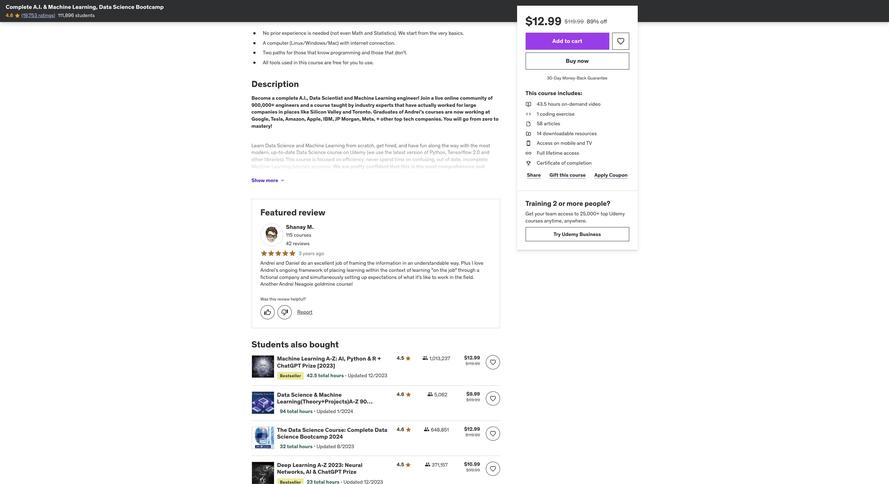 Task type: locate. For each thing, give the bounding box(es) containing it.
learn
[[252, 142, 264, 149]]

this right the used
[[299, 59, 307, 66]]

1 horizontal spatial courses
[[425, 109, 444, 115]]

taught
[[331, 102, 347, 108]]

1,013,237
[[430, 356, 450, 362]]

1 vertical spatial +
[[378, 355, 381, 362]]

1 vertical spatial updated
[[317, 408, 336, 415]]

learning inside the machine learning a-z: ai, python & r + chatgpt prize [2023]
[[301, 355, 325, 362]]

python,
[[430, 149, 447, 156]]

prize down 8/2023
[[343, 468, 357, 475]]

2 horizontal spatial is
[[411, 163, 415, 170]]

and down incomplete
[[476, 163, 485, 170]]

excellent
[[314, 260, 334, 266]]

machine inside data science & machine learning(theory+projects)a-z 90 hours
[[319, 391, 342, 398]]

$99.99
[[466, 468, 480, 473]]

ago
[[316, 250, 324, 257]]

full
[[537, 150, 545, 156]]

1 horizontal spatial is
[[312, 156, 316, 163]]

$12.99 $119.99 for the data science course: complete data science bootcamp 2024
[[464, 426, 480, 438]]

with down even
[[340, 40, 349, 46]]

z left 90 on the bottom left
[[355, 398, 359, 405]]

0 vertical spatial $12.99
[[526, 14, 562, 28]]

2 vertical spatial courses
[[294, 232, 311, 238]]

0 vertical spatial bootcamp
[[136, 3, 164, 10]]

bootcamp for the data science course: complete data science bootcamp 2024
[[300, 433, 328, 440]]

2 vertical spatial wishlist image
[[489, 465, 496, 473]]

know).
[[425, 170, 441, 177]]

chatgpt up bestseller
[[277, 362, 301, 369]]

with up tensorflow
[[460, 142, 470, 149]]

internet
[[351, 40, 368, 46]]

wishlist image for machine learning a-z: ai, python & r + chatgpt prize [2023]
[[489, 359, 496, 366]]

0 vertical spatial courses
[[425, 109, 444, 115]]

xsmall image left no
[[252, 30, 257, 37]]

0 vertical spatial have
[[406, 102, 417, 108]]

z inside the deep learning a-z 2023: neural networks, ai & chatgpt prize
[[323, 462, 327, 469]]

we are pretty confident that this is the most comprehensive and modern course you will find on the subject anywhere (bold statement, we know).
[[252, 163, 485, 177]]

chatgpt right ai
[[318, 468, 342, 475]]

learning up focused
[[325, 142, 345, 149]]

2 $12.99 $119.99 from the top
[[464, 426, 480, 438]]

chatgpt for deep learning a-z 2023: neural networks, ai & chatgpt prize
[[318, 468, 342, 475]]

courses inside graduates of andrei's courses are now working at google, tesla, amazon, apple, ibm, jp morgan, meta, + other top tech companies. you will go from zero to mastery!
[[425, 109, 444, 115]]

an up what
[[408, 260, 413, 266]]

other down graduates
[[381, 116, 393, 122]]

(bold
[[377, 170, 389, 177]]

course inside become a complete a.i., data scientist and machine learning engineer! join a live online community of 900,000+ engineers and a course taught by industry experts that have actually worked for large companies in places like silicon valley and toronto.
[[314, 102, 330, 108]]

$12.99 for machine learning a-z: ai, python & r + chatgpt prize [2023]
[[464, 355, 480, 361]]

0 horizontal spatial z
[[323, 462, 327, 469]]

and left tv
[[577, 140, 585, 146]]

another
[[260, 281, 278, 287]]

$119.99 inside '$12.99 $119.99 89% off'
[[565, 18, 584, 25]]

& right ai
[[313, 468, 316, 475]]

tutorials
[[292, 163, 310, 170]]

xsmall image up "share"
[[526, 160, 531, 167]]

machine down students also bought
[[277, 355, 300, 362]]

1 horizontal spatial review
[[299, 207, 325, 218]]

a
[[272, 95, 275, 101], [431, 95, 434, 101], [310, 102, 313, 108], [477, 267, 480, 273]]

32
[[280, 443, 286, 450]]

live
[[435, 95, 443, 101]]

are inside we are pretty confident that this is the most comprehensive and modern course you will find on the subject anywhere (bold statement, we know).
[[342, 163, 349, 170]]

0 vertical spatial udemy
[[350, 149, 366, 156]]

0 horizontal spatial udemy
[[350, 149, 366, 156]]

xsmall image left 1
[[526, 111, 531, 118]]

0 vertical spatial other
[[381, 116, 393, 122]]

0 horizontal spatial review
[[277, 296, 290, 302]]

engineer!
[[397, 95, 420, 101]]

comprehensive
[[438, 163, 475, 170]]

a- for z:
[[326, 355, 332, 362]]

back
[[577, 75, 587, 81]]

are up subject
[[342, 163, 349, 170]]

with
[[340, 40, 349, 46], [460, 142, 470, 149]]

andrei up andrei's
[[260, 260, 275, 266]]

0 horizontal spatial are
[[324, 59, 331, 66]]

2 vertical spatial udemy
[[562, 231, 579, 237]]

coding
[[540, 111, 555, 117]]

are
[[324, 59, 331, 66], [445, 109, 453, 115], [342, 163, 349, 170]]

1 horizontal spatial those
[[371, 49, 384, 56]]

two paths for those that know programming and those that don't.
[[263, 49, 407, 56]]

prize inside the machine learning a-z: ai, python & r + chatgpt prize [2023]
[[302, 362, 316, 369]]

0 vertical spatial z
[[355, 398, 359, 405]]

this inside learn data science and machine learning from scratch, get hired, and have fun along the way with the most modern, up-to-date data science course on udemy (we use the latest version of python, tensorflow 2.0 and other libraries). this course is focused on efficiency: never spend time on confusing, out of date, incomplete machine learning tutorials anymore.
[[286, 156, 295, 163]]

the up the spend
[[385, 149, 392, 156]]

$119.99 up $9.99
[[466, 361, 480, 367]]

no
[[263, 30, 269, 36]]

other inside learn data science and machine learning from scratch, get hired, and have fun along the way with the most modern, up-to-date data science course on udemy (we use the latest version of python, tensorflow 2.0 and other libraries). this course is focused on efficiency: never spend time on confusing, out of date, incomplete machine learning tutorials anymore.
[[252, 156, 263, 163]]

confident
[[366, 163, 389, 170]]

your
[[535, 211, 544, 217]]

xsmall image for 648,851
[[424, 427, 430, 432]]

0 vertical spatial a-
[[326, 355, 332, 362]]

2 vertical spatial $12.99
[[464, 426, 480, 432]]

find
[[307, 170, 317, 177]]

it's
[[416, 274, 422, 280]]

in right the used
[[294, 59, 298, 66]]

top left tech on the top left of the page
[[394, 116, 402, 122]]

udemy
[[350, 149, 366, 156], [609, 211, 625, 217], [562, 231, 579, 237]]

0 horizontal spatial most
[[425, 163, 437, 170]]

courses up companies. you
[[425, 109, 444, 115]]

1 vertical spatial courses
[[526, 217, 543, 224]]

in
[[294, 59, 298, 66], [279, 109, 283, 115], [403, 260, 407, 266], [450, 274, 454, 280]]

through
[[458, 267, 476, 273]]

and up the latest
[[399, 142, 407, 149]]

xsmall image for 371,157
[[425, 462, 430, 468]]

1 vertical spatial chatgpt
[[318, 468, 342, 475]]

1 horizontal spatial chatgpt
[[318, 468, 342, 475]]

most up know).
[[425, 163, 437, 170]]

top
[[394, 116, 402, 122], [601, 211, 608, 217]]

will down the tutorials
[[298, 170, 306, 177]]

2.0
[[473, 149, 480, 156]]

0 vertical spatial prize
[[302, 362, 316, 369]]

1 vertical spatial $119.99
[[466, 361, 480, 367]]

$12.99
[[526, 14, 562, 28], [464, 355, 480, 361], [464, 426, 480, 432]]

total right 94
[[287, 408, 298, 415]]

training
[[526, 199, 552, 208]]

for up the used
[[287, 49, 293, 56]]

2 wishlist image from the top
[[489, 430, 496, 437]]

0 horizontal spatial this
[[286, 156, 295, 163]]

0 vertical spatial you
[[350, 59, 358, 66]]

like inside become a complete a.i., data scientist and machine learning engineer! join a live online community of 900,000+ engineers and a course taught by industry experts that have actually worked for large companies in places like silicon valley and toronto.
[[301, 109, 309, 115]]

total right '32'
[[287, 443, 298, 450]]

bestseller
[[280, 373, 301, 378]]

total for &
[[287, 408, 298, 415]]

xsmall image
[[252, 30, 257, 37], [252, 59, 257, 66], [526, 101, 531, 108], [526, 120, 531, 127], [526, 130, 531, 137], [526, 140, 531, 147], [526, 150, 531, 157], [422, 356, 428, 361]]

was
[[260, 296, 268, 302]]

wishlist image for the data science course: complete data science bootcamp 2024
[[489, 430, 496, 437]]

1 vertical spatial you
[[288, 170, 297, 177]]

on inside we are pretty confident that this is the most comprehensive and modern course you will find on the subject anywhere (bold statement, we know).
[[318, 170, 324, 177]]

this
[[526, 89, 537, 96], [286, 156, 295, 163]]

learning right deep
[[293, 462, 316, 469]]

try udemy business link
[[526, 227, 629, 241]]

& inside the machine learning a-z: ai, python & r + chatgpt prize [2023]
[[367, 355, 371, 362]]

up-
[[271, 149, 279, 156]]

xsmall image for certificate of completion
[[526, 160, 531, 167]]

a- inside the deep learning a-z 2023: neural networks, ai & chatgpt prize
[[317, 462, 323, 469]]

that down time
[[390, 163, 400, 170]]

udemy down the people?
[[609, 211, 625, 217]]

3 wishlist image from the top
[[489, 465, 496, 473]]

1 vertical spatial $12.99 $119.99
[[464, 426, 480, 438]]

115
[[286, 232, 293, 238]]

learning up experts at the top of page
[[375, 95, 396, 101]]

a left live
[[431, 95, 434, 101]]

1 horizontal spatial you
[[350, 59, 358, 66]]

1 vertical spatial udemy
[[609, 211, 625, 217]]

0 horizontal spatial bootcamp
[[136, 3, 164, 10]]

1 4.5 from the top
[[397, 355, 404, 362]]

working
[[465, 109, 484, 115]]

xsmall image for 58
[[526, 120, 531, 127]]

1 wishlist image from the top
[[489, 359, 496, 366]]

1 horizontal spatial prize
[[343, 468, 357, 475]]

students also bought
[[252, 339, 339, 350]]

are inside graduates of andrei's courses are now working at google, tesla, amazon, apple, ibm, jp morgan, meta, + other top tech companies. you will go from zero to mastery!
[[445, 109, 453, 115]]

data
[[99, 3, 112, 10], [309, 95, 321, 101], [265, 142, 276, 149], [297, 149, 307, 156], [277, 391, 290, 398], [288, 426, 301, 434], [375, 426, 388, 434]]

love
[[474, 260, 484, 266]]

0 vertical spatial this
[[526, 89, 537, 96]]

modern
[[252, 170, 270, 177]]

description
[[252, 78, 299, 89]]

chatgpt inside the machine learning a-z: ai, python & r + chatgpt prize [2023]
[[277, 362, 301, 369]]

$119.99 left 89% in the right top of the page
[[565, 18, 584, 25]]

xsmall image left '648,851'
[[424, 427, 430, 432]]

1 horizontal spatial a-
[[326, 355, 332, 362]]

xsmall image left access
[[526, 140, 531, 147]]

have inside learn data science and machine learning from scratch, get hired, and have fun along the way with the most modern, up-to-date data science course on udemy (we use the latest version of python, tensorflow 2.0 and other libraries). this course is focused on efficiency: never spend time on confusing, out of date, incomplete machine learning tutorials anymore.
[[408, 142, 419, 149]]

0 horizontal spatial top
[[394, 116, 402, 122]]

1 horizontal spatial this
[[526, 89, 537, 96]]

2 horizontal spatial from
[[470, 116, 481, 122]]

4.5
[[397, 355, 404, 362], [397, 462, 404, 468]]

1 horizontal spatial are
[[342, 163, 349, 170]]

1 vertical spatial with
[[460, 142, 470, 149]]

day
[[554, 75, 561, 81]]

xsmall image
[[252, 40, 257, 47], [252, 49, 257, 56], [526, 111, 531, 118], [526, 160, 531, 167], [280, 178, 285, 183], [427, 392, 433, 397], [424, 427, 430, 432], [425, 462, 430, 468]]

updated down the 2024
[[317, 443, 336, 450]]

0 vertical spatial +
[[376, 116, 380, 122]]

0 vertical spatial complete
[[6, 3, 32, 10]]

are down worked
[[445, 109, 453, 115]]

2 horizontal spatial for
[[457, 102, 463, 108]]

chatgpt inside the deep learning a-z 2023: neural networks, ai & chatgpt prize
[[318, 468, 342, 475]]

more inside button
[[266, 177, 278, 184]]

1 vertical spatial prize
[[343, 468, 357, 475]]

on-
[[562, 101, 569, 107]]

includes:
[[558, 89, 582, 96]]

1 an from the left
[[308, 260, 313, 266]]

0 horizontal spatial more
[[266, 177, 278, 184]]

in inside become a complete a.i., data scientist and machine learning engineer! join a live online community of 900,000+ engineers and a course taught by industry experts that have actually worked for large companies in places like silicon valley and toronto.
[[279, 109, 283, 115]]

of up tech on the top left of the page
[[399, 109, 404, 115]]

0 horizontal spatial an
[[308, 260, 313, 266]]

way
[[450, 142, 459, 149]]

& inside data science & machine learning(theory+projects)a-z 90 hours
[[314, 391, 318, 398]]

0 horizontal spatial is
[[308, 30, 311, 36]]

two
[[263, 49, 272, 56]]

xsmall image for 14
[[526, 130, 531, 137]]

and down by
[[343, 109, 352, 115]]

framework
[[299, 267, 323, 273]]

the data science course: complete data science bootcamp 2024
[[277, 426, 388, 440]]

complete up 8/2023
[[347, 426, 374, 434]]

xsmall image left 371,157
[[425, 462, 430, 468]]

1 vertical spatial will
[[298, 170, 306, 177]]

most inside learn data science and machine learning from scratch, get hired, and have fun along the way with the most modern, up-to-date data science course on udemy (we use the latest version of python, tensorflow 2.0 and other libraries). this course is focused on efficiency: never spend time on confusing, out of date, incomplete machine learning tutorials anymore.
[[479, 142, 490, 149]]

a- left ai,
[[326, 355, 332, 362]]

a down love
[[477, 267, 480, 273]]

4.5 for machine learning a-z: ai, python & r + chatgpt prize [2023]
[[397, 355, 404, 362]]

xsmall image for a computer (linux/windows/mac) with internet connection.
[[252, 40, 257, 47]]

2 an from the left
[[408, 260, 413, 266]]

that inside we are pretty confident that this is the most comprehensive and modern course you will find on the subject anywhere (bold statement, we know).
[[390, 163, 400, 170]]

and inside we are pretty confident that this is the most comprehensive and modern course you will find on the subject anywhere (bold statement, we know).
[[476, 163, 485, 170]]

no prior experience is needed (not even math and statistics). we start from the very basics.
[[263, 30, 464, 36]]

more down modern
[[266, 177, 278, 184]]

0 vertical spatial more
[[266, 177, 278, 184]]

computer
[[267, 40, 288, 46]]

is up (linux/windows/mac)
[[308, 30, 311, 36]]

xsmall image left two at top left
[[252, 49, 257, 56]]

is inside we are pretty confident that this is the most comprehensive and modern course you will find on the subject anywhere (bold statement, we know).
[[411, 163, 415, 170]]

complete
[[6, 3, 32, 10], [347, 426, 374, 434]]

2 horizontal spatial are
[[445, 109, 453, 115]]

0 vertical spatial access
[[564, 150, 579, 156]]

this up statement,
[[401, 163, 410, 170]]

0 horizontal spatial a-
[[317, 462, 323, 469]]

2 vertical spatial 4.6
[[397, 426, 404, 433]]

1 vertical spatial total
[[287, 408, 298, 415]]

certificate
[[537, 160, 560, 166]]

xsmall image for no
[[252, 30, 257, 37]]

1 vertical spatial andrei
[[279, 281, 294, 287]]

2 vertical spatial are
[[342, 163, 349, 170]]

xsmall image left full
[[526, 150, 531, 157]]

within
[[366, 267, 379, 273]]

0 vertical spatial like
[[301, 109, 309, 115]]

$119.99 up "$10.99"
[[466, 432, 480, 438]]

on down anymore.
[[318, 170, 324, 177]]

0 vertical spatial now
[[578, 57, 589, 64]]

1 horizontal spatial andrei
[[279, 281, 294, 287]]

prize inside the deep learning a-z 2023: neural networks, ai & chatgpt prize
[[343, 468, 357, 475]]

0 horizontal spatial prize
[[302, 362, 316, 369]]

0 vertical spatial $12.99 $119.99
[[464, 355, 480, 367]]

0 horizontal spatial wishlist image
[[489, 395, 496, 402]]

courses up reviews
[[294, 232, 311, 238]]

data inside data science & machine learning(theory+projects)a-z 90 hours
[[277, 391, 290, 398]]

companies
[[252, 109, 278, 115]]

bootcamp inside "the data science course: complete data science bootcamp 2024"
[[300, 433, 328, 440]]

+ inside graduates of andrei's courses are now working at google, tesla, amazon, apple, ibm, jp morgan, meta, + other top tech companies. you will go from zero to mastery!
[[376, 116, 380, 122]]

try udemy business
[[554, 231, 601, 237]]

ongoing
[[280, 267, 298, 273]]

udemy up the efficiency:
[[350, 149, 366, 156]]

1 vertical spatial is
[[312, 156, 316, 163]]

0 vertical spatial for
[[287, 49, 293, 56]]

1 horizontal spatial top
[[601, 211, 608, 217]]

$12.99 up add
[[526, 14, 562, 28]]

0 vertical spatial are
[[324, 59, 331, 66]]

wishlist image
[[616, 37, 625, 45], [489, 395, 496, 402]]

1 coding exercise
[[537, 111, 575, 117]]

of inside become a complete a.i., data scientist and machine learning engineer! join a live online community of 900,000+ engineers and a course taught by industry experts that have actually worked for large companies in places like silicon valley and toronto.
[[488, 95, 493, 101]]

1 vertical spatial we
[[333, 163, 341, 170]]

$119.99 for machine learning a-z: ai, python & r + chatgpt prize [2023]
[[466, 361, 480, 367]]

xsmall image left the 43.5
[[526, 101, 531, 108]]

complete
[[276, 95, 298, 101]]

1
[[537, 111, 539, 117]]

use
[[376, 149, 384, 156]]

1 horizontal spatial complete
[[347, 426, 374, 434]]

xsmall image for all
[[252, 59, 257, 66]]

xsmall image left 5,062
[[427, 392, 433, 397]]

1 $12.99 $119.99 from the top
[[464, 355, 480, 367]]

mastery!
[[252, 123, 272, 129]]

access down mobile
[[564, 150, 579, 156]]

2 vertical spatial updated
[[317, 443, 336, 450]]

1 vertical spatial a-
[[317, 462, 323, 469]]

machine up updated 1/2024
[[319, 391, 342, 398]]

1 vertical spatial more
[[567, 199, 583, 208]]

0 horizontal spatial you
[[288, 170, 297, 177]]

0 vertical spatial most
[[479, 142, 490, 149]]

tech
[[404, 116, 414, 122]]

on
[[554, 140, 560, 146], [343, 149, 349, 156], [336, 156, 342, 163], [406, 156, 411, 163], [318, 170, 324, 177]]

machine up industry
[[354, 95, 374, 101]]

wishlist image
[[489, 359, 496, 366], [489, 430, 496, 437], [489, 465, 496, 473]]

now up go
[[454, 109, 464, 115]]

we up subject
[[333, 163, 341, 170]]

math
[[352, 30, 363, 36]]

those down connection.
[[371, 49, 384, 56]]

2 those from the left
[[371, 49, 384, 56]]

course down libraries).
[[271, 170, 287, 177]]

confusing,
[[413, 156, 436, 163]]

0 horizontal spatial from
[[346, 142, 357, 149]]

most inside we are pretty confident that this is the most comprehensive and modern course you will find on the subject anywhere (bold statement, we know).
[[425, 163, 437, 170]]

0 vertical spatial 4.5
[[397, 355, 404, 362]]

a- inside the machine learning a-z: ai, python & r + chatgpt prize [2023]
[[326, 355, 332, 362]]

we
[[417, 170, 424, 177]]

learning inside become a complete a.i., data scientist and machine learning engineer! join a live online community of 900,000+ engineers and a course taught by industry experts that have actually worked for large companies in places like silicon valley and toronto.
[[375, 95, 396, 101]]

4.6 for data science & machine learning(theory+projects)a-z 90 hours
[[397, 391, 404, 398]]

those down (linux/windows/mac)
[[294, 49, 306, 56]]

$10.99 $99.99
[[464, 461, 480, 473]]

data science & machine learning(theory+projects)a-z 90 hours
[[277, 391, 367, 412]]

to right zero
[[494, 116, 499, 122]]

experience
[[282, 30, 306, 36]]

access inside training 2 or more people? get your team access to 25,000+ top udemy courses anytime, anywhere.
[[558, 211, 573, 217]]

0 vertical spatial $119.99
[[565, 18, 584, 25]]

updated for machine
[[317, 408, 336, 415]]

1 vertical spatial have
[[408, 142, 419, 149]]

like
[[301, 109, 309, 115], [423, 274, 431, 280]]

a right become
[[272, 95, 275, 101]]

0 horizontal spatial will
[[298, 170, 306, 177]]

30-
[[547, 75, 554, 81]]

0 horizontal spatial learning
[[347, 267, 365, 273]]

field.
[[463, 274, 474, 280]]

featured
[[260, 207, 297, 218]]

updated down python
[[348, 372, 367, 379]]

z left 2023:
[[323, 462, 327, 469]]

1 vertical spatial are
[[445, 109, 453, 115]]

2 4.5 from the top
[[397, 462, 404, 468]]

gift
[[550, 172, 559, 178]]

udemy inside training 2 or more people? get your team access to 25,000+ top udemy courses anytime, anywhere.
[[609, 211, 625, 217]]

python
[[347, 355, 366, 362]]

hours for updated 1/2024
[[299, 408, 313, 415]]

0 vertical spatial wishlist image
[[616, 37, 625, 45]]

an right do
[[308, 260, 313, 266]]

machine inside become a complete a.i., data scientist and machine learning engineer! join a live online community of 900,000+ engineers and a course taught by industry experts that have actually worked for large companies in places like silicon valley and toronto.
[[354, 95, 374, 101]]

1 horizontal spatial learning
[[412, 267, 430, 273]]

0 horizontal spatial for
[[287, 49, 293, 56]]

total down '[2023]'
[[318, 372, 329, 379]]

courses inside training 2 or more people? get your team access to 25,000+ top udemy courses anytime, anywhere.
[[526, 217, 543, 224]]

1 horizontal spatial more
[[567, 199, 583, 208]]

shanay m. 115 courses 42 reviews
[[286, 223, 314, 247]]

courses for of
[[425, 109, 444, 115]]

all tools used in this course are free for you to use.
[[263, 59, 374, 66]]

courses inside shanay m. 115 courses 42 reviews
[[294, 232, 311, 238]]

start
[[407, 30, 417, 36]]

a- for z
[[317, 462, 323, 469]]

in up context
[[403, 260, 407, 266]]

0 vertical spatial top
[[394, 116, 402, 122]]

complete inside "the data science course: complete data science bootcamp 2024"
[[347, 426, 374, 434]]

0 horizontal spatial like
[[301, 109, 309, 115]]

1 vertical spatial most
[[425, 163, 437, 170]]

are left free
[[324, 59, 331, 66]]

more right the or
[[567, 199, 583, 208]]

xsmall image left the all
[[252, 59, 257, 66]]

resources
[[575, 130, 597, 137]]

course down completion
[[570, 172, 586, 178]]

the up expectations
[[380, 267, 388, 273]]

top down the people?
[[601, 211, 608, 217]]

will inside we are pretty confident that this is the most comprehensive and modern course you will find on the subject anywhere (bold statement, we know).
[[298, 170, 306, 177]]



Task type: vqa. For each thing, say whether or not it's contained in the screenshot.
the of within the The 'Become A Complete A.I., Data Scientist And Machine Learning Engineer! Join A Live Online Community Of 900,000+ Engineers And A Course Taught By Industry Experts That Have Actually Worked For Large Companies In Places Like Silicon Valley And Toronto.'
yes



Task type: describe. For each thing, give the bounding box(es) containing it.
1 vertical spatial wishlist image
[[489, 395, 496, 402]]

1 learning from the left
[[347, 267, 365, 273]]

google,
[[252, 116, 270, 122]]

the up within
[[367, 260, 375, 266]]

of right out
[[445, 156, 450, 163]]

0 horizontal spatial complete
[[6, 3, 32, 10]]

worked
[[438, 102, 455, 108]]

updated 12/2023
[[348, 372, 387, 379]]

with inside learn data science and machine learning from scratch, get hired, and have fun along the way with the most modern, up-to-date data science course on udemy (we use the latest version of python, tensorflow 2.0 and other libraries). this course is focused on efficiency: never spend time on confusing, out of date, incomplete machine learning tutorials anymore.
[[460, 142, 470, 149]]

of right job
[[344, 260, 348, 266]]

xsmall image for two paths for those that know programming and those that don't.
[[252, 49, 257, 56]]

(we
[[367, 149, 375, 156]]

and up ongoing
[[276, 260, 284, 266]]

of inside graduates of andrei's courses are now working at google, tesla, amazon, apple, ibm, jp morgan, meta, + other top tech companies. you will go from zero to mastery!
[[399, 109, 404, 115]]

anywhere.
[[564, 217, 587, 224]]

to inside graduates of andrei's courses are now working at google, tesla, amazon, apple, ibm, jp morgan, meta, + other top tech companies. you will go from zero to mastery!
[[494, 116, 499, 122]]

that down (linux/windows/mac)
[[307, 49, 316, 56]]

the down the job" at right
[[455, 274, 462, 280]]

way.
[[450, 260, 460, 266]]

learning(theory+projects)a-
[[277, 398, 355, 405]]

$12.99 for the data science course: complete data science bootcamp 2024
[[464, 426, 480, 432]]

0 horizontal spatial with
[[340, 40, 349, 46]]

data inside become a complete a.i., data scientist and machine learning engineer! join a live online community of 900,000+ engineers and a course taught by industry experts that have actually worked for large companies in places like silicon valley and toronto.
[[309, 95, 321, 101]]

on right time
[[406, 156, 411, 163]]

updated 1/2024
[[317, 408, 353, 415]]

to inside andrei and daniel do an excellent job of framing the information in an understandable way. plus i love andrei's ongoing framework of placing learning within the context of learning "on the job" through a fictional company and simultaneously setting up expectations of what it's like to work in the field. another andrei neagoie goldmine course!
[[432, 274, 437, 280]]

at
[[485, 109, 490, 115]]

gift this course link
[[548, 168, 587, 182]]

featured review
[[260, 207, 325, 218]]

and down a.i.,
[[300, 102, 309, 108]]

xsmall image left '1,013,237'
[[422, 356, 428, 361]]

needed
[[312, 30, 329, 36]]

course up the 43.5
[[538, 89, 557, 96]]

this right gift
[[560, 172, 569, 178]]

xsmall image for 43.5
[[526, 101, 531, 108]]

and right 2.0
[[481, 149, 490, 156]]

more inside training 2 or more people? get your team access to 25,000+ top udemy courses anytime, anywhere.
[[567, 199, 583, 208]]

do
[[301, 260, 307, 266]]

apply coupon button
[[593, 168, 629, 182]]

reviews
[[293, 240, 310, 247]]

for inside become a complete a.i., data scientist and machine learning engineer! join a live online community of 900,000+ engineers and a course taught by industry experts that have actually worked for large companies in places like silicon valley and toronto.
[[457, 102, 463, 108]]

students
[[252, 339, 289, 350]]

1 vertical spatial review
[[277, 296, 290, 302]]

course inside we are pretty confident that this is the most comprehensive and modern course you will find on the subject anywhere (bold statement, we know).
[[271, 170, 287, 177]]

completion
[[567, 160, 592, 166]]

andrei's
[[260, 267, 278, 273]]

machine up 111,896
[[48, 3, 71, 10]]

(19,753
[[22, 12, 37, 19]]

the left very
[[430, 30, 437, 36]]

people?
[[585, 199, 610, 208]]

now inside buy now button
[[578, 57, 589, 64]]

prize for 2023:
[[343, 468, 357, 475]]

course up the tutorials
[[296, 156, 311, 163]]

and right math on the left top of the page
[[365, 30, 373, 36]]

machine learning a-z: ai, python & r + chatgpt prize [2023]
[[277, 355, 381, 369]]

mark as unhelpful image
[[281, 309, 288, 316]]

fun
[[420, 142, 427, 149]]

1 horizontal spatial wishlist image
[[616, 37, 625, 45]]

0 vertical spatial total
[[318, 372, 329, 379]]

the down anymore.
[[325, 170, 333, 177]]

the up 2.0
[[471, 142, 478, 149]]

valley
[[328, 109, 342, 115]]

get
[[377, 142, 384, 149]]

share
[[527, 172, 541, 178]]

of up what
[[407, 267, 411, 273]]

you inside we are pretty confident that this is the most comprehensive and modern course you will find on the subject anywhere (bold statement, we know).
[[288, 170, 297, 177]]

a.i.
[[33, 3, 42, 10]]

xsmall image inside "show more" button
[[280, 178, 285, 183]]

have inside become a complete a.i., data scientist and machine learning engineer! join a live online community of 900,000+ engineers and a course taught by industry experts that have actually worked for large companies in places like silicon valley and toronto.
[[406, 102, 417, 108]]

& right a.i.
[[43, 3, 47, 10]]

updated for course:
[[317, 443, 336, 450]]

report
[[297, 309, 313, 315]]

is inside learn data science and machine learning from scratch, get hired, and have fun along the way with the most modern, up-to-date data science course on udemy (we use the latest version of python, tensorflow 2.0 and other libraries). this course is focused on efficiency: never spend time on confusing, out of date, incomplete machine learning tutorials anymore.
[[312, 156, 316, 163]]

2024
[[329, 433, 343, 440]]

morgan,
[[341, 116, 361, 122]]

on up full lifetime access at the top right of page
[[554, 140, 560, 146]]

1 those from the left
[[294, 49, 306, 56]]

we inside we are pretty confident that this is the most comprehensive and modern course you will find on the subject anywhere (bold statement, we know).
[[333, 163, 341, 170]]

prior
[[270, 30, 281, 36]]

cart
[[572, 37, 582, 45]]

coupon
[[609, 172, 628, 178]]

course down the know
[[308, 59, 323, 66]]

xsmall image for 5,062
[[427, 392, 433, 397]]

z inside data science & machine learning(theory+projects)a-z 90 hours
[[355, 398, 359, 405]]

simultaneously
[[310, 274, 343, 280]]

0 vertical spatial 4.6
[[6, 12, 13, 19]]

2
[[553, 199, 557, 208]]

0 vertical spatial from
[[418, 30, 429, 36]]

anymore.
[[312, 163, 332, 170]]

xsmall image for access
[[526, 140, 531, 147]]

a
[[263, 40, 266, 46]]

shanay murdock image
[[260, 224, 283, 246]]

will inside graduates of andrei's courses are now working at google, tesla, amazon, apple, ibm, jp morgan, meta, + other top tech companies. you will go from zero to mastery!
[[453, 116, 462, 122]]

helpful?
[[291, 296, 306, 302]]

show
[[252, 177, 265, 184]]

also
[[291, 339, 307, 350]]

from inside graduates of andrei's courses are now working at google, tesla, amazon, apple, ibm, jp morgan, meta, + other top tech companies. you will go from zero to mastery!
[[470, 116, 481, 122]]

of down context
[[398, 274, 402, 280]]

43.5 hours on-demand video
[[537, 101, 601, 107]]

latest
[[393, 149, 406, 156]]

the up work
[[440, 267, 447, 273]]

that left don't.
[[385, 49, 394, 56]]

deep learning a-z 2023: neural networks, ai & chatgpt prize
[[277, 462, 363, 475]]

try
[[554, 231, 561, 237]]

mark as helpful image
[[264, 309, 271, 316]]

learning down libraries).
[[272, 163, 291, 170]]

0 vertical spatial andrei
[[260, 260, 275, 266]]

of down full lifetime access at the top right of page
[[561, 160, 566, 166]]

to left use.
[[359, 59, 364, 66]]

become a complete a.i., data scientist and machine learning engineer! join a live online community of 900,000+ engineers and a course taught by industry experts that have actually worked for large companies in places like silicon valley and toronto.
[[252, 95, 493, 115]]

meta,
[[362, 116, 375, 122]]

hours for updated 12/2023
[[330, 372, 344, 379]]

of up 'simultaneously'
[[324, 267, 328, 273]]

a inside andrei and daniel do an excellent job of framing the information in an understandable way. plus i love andrei's ongoing framework of placing learning within the context of learning "on the job" through a fictional company and simultaneously setting up expectations of what it's like to work in the field. another andrei neagoie goldmine course!
[[477, 267, 480, 273]]

and up use.
[[362, 49, 370, 56]]

team
[[546, 211, 557, 217]]

jp
[[335, 116, 340, 122]]

648,851
[[431, 427, 449, 433]]

buy
[[566, 57, 576, 64]]

andrei and daniel do an excellent job of framing the information in an understandable way. plus i love andrei's ongoing framework of placing learning within the context of learning "on the job" through a fictional company and simultaneously setting up expectations of what it's like to work in the field. another andrei neagoie goldmine course!
[[260, 260, 484, 287]]

z:
[[332, 355, 337, 362]]

0 vertical spatial updated
[[348, 372, 367, 379]]

toronto.
[[352, 109, 372, 115]]

and up by
[[344, 95, 353, 101]]

in down the job" at right
[[450, 274, 454, 280]]

to-
[[279, 149, 285, 156]]

prize for ai,
[[302, 362, 316, 369]]

to inside add to cart 'button'
[[565, 37, 570, 45]]

+ inside the machine learning a-z: ai, python & r + chatgpt prize [2023]
[[378, 355, 381, 362]]

spend
[[380, 156, 394, 163]]

companies. you
[[415, 116, 452, 122]]

hours for updated 8/2023
[[299, 443, 313, 450]]

$119.99 for the data science course: complete data science bootcamp 2024
[[466, 432, 480, 438]]

m.
[[307, 223, 314, 230]]

1 horizontal spatial for
[[343, 59, 349, 66]]

connection.
[[369, 40, 395, 46]]

on right focused
[[336, 156, 342, 163]]

machine up focused
[[305, 142, 324, 149]]

bootcamp for complete a.i. & machine learning, data science bootcamp
[[136, 3, 164, 10]]

4.6 for the data science course: complete data science bootcamp 2024
[[397, 426, 404, 433]]

2 learning from the left
[[412, 267, 430, 273]]

the up we
[[416, 163, 424, 170]]

xsmall image for full
[[526, 150, 531, 157]]

work
[[438, 274, 449, 280]]

other inside graduates of andrei's courses are now working at google, tesla, amazon, apple, ibm, jp morgan, meta, + other top tech companies. you will go from zero to mastery!
[[381, 116, 393, 122]]

and up the tutorials
[[296, 142, 304, 149]]

that inside become a complete a.i., data scientist and machine learning engineer! join a live online community of 900,000+ engineers and a course taught by industry experts that have actually worked for large companies in places like silicon valley and toronto.
[[395, 102, 405, 108]]

xsmall image for 1 coding exercise
[[526, 111, 531, 118]]

show more button
[[252, 173, 285, 188]]

udemy inside learn data science and machine learning from scratch, get hired, and have fun along the way with the most modern, up-to-date data science course on udemy (we use the latest version of python, tensorflow 2.0 and other libraries). this course is focused on efficiency: never spend time on confusing, out of date, incomplete machine learning tutorials anymore.
[[350, 149, 366, 156]]

up
[[361, 274, 367, 280]]

learn data science and machine learning from scratch, get hired, and have fun along the way with the most modern, up-to-date data science course on udemy (we use the latest version of python, tensorflow 2.0 and other libraries). this course is focused on efficiency: never spend time on confusing, out of date, incomplete machine learning tutorials anymore.
[[252, 142, 490, 170]]

this inside we are pretty confident that this is the most comprehensive and modern course you will find on the subject anywhere (bold statement, we know).
[[401, 163, 410, 170]]

to inside training 2 or more people? get your team access to 25,000+ top udemy courses anytime, anywhere.
[[574, 211, 579, 217]]

learning inside the deep learning a-z 2023: neural networks, ai & chatgpt prize
[[293, 462, 316, 469]]

58
[[537, 120, 543, 127]]

don't.
[[395, 49, 407, 56]]

on up the efficiency:
[[343, 149, 349, 156]]

4.5 for deep learning a-z 2023: neural networks, ai & chatgpt prize
[[397, 462, 404, 468]]

this right was
[[269, 296, 276, 302]]

(19,753 ratings)
[[22, 12, 55, 19]]

like inside andrei and daniel do an excellent job of framing the information in an understandable way. plus i love andrei's ongoing framework of placing learning within the context of learning "on the job" through a fictional company and simultaneously setting up expectations of what it's like to work in the field. another andrei neagoie goldmine course!
[[423, 274, 431, 280]]

report button
[[297, 309, 313, 316]]

course up focused
[[327, 149, 342, 156]]

0 vertical spatial is
[[308, 30, 311, 36]]

course:
[[325, 426, 346, 434]]

total for science
[[287, 443, 298, 450]]

machine inside the machine learning a-z: ai, python & r + chatgpt prize [2023]
[[277, 355, 300, 362]]

32 total hours
[[280, 443, 313, 450]]

1 horizontal spatial udemy
[[562, 231, 579, 237]]

42
[[286, 240, 292, 247]]

0 vertical spatial review
[[299, 207, 325, 218]]

fictional
[[260, 274, 278, 280]]

very
[[438, 30, 448, 36]]

and up neagoie on the bottom of the page
[[301, 274, 309, 280]]

understandable
[[414, 260, 449, 266]]

money-
[[563, 75, 577, 81]]

top inside graduates of andrei's courses are now working at google, tesla, amazon, apple, ibm, jp morgan, meta, + other top tech companies. you will go from zero to mastery!
[[394, 116, 402, 122]]

neural
[[345, 462, 363, 469]]

science inside data science & machine learning(theory+projects)a-z 90 hours
[[291, 391, 313, 398]]

the left the way
[[442, 142, 449, 149]]

of up confusing,
[[424, 149, 429, 156]]

& inside the deep learning a-z 2023: neural networks, ai & chatgpt prize
[[313, 468, 316, 475]]

experts
[[376, 102, 394, 108]]

a computer (linux/windows/mac) with internet connection.
[[263, 40, 395, 46]]

bought
[[309, 339, 339, 350]]

1 horizontal spatial we
[[398, 30, 405, 36]]

hours up 1 coding exercise
[[548, 101, 561, 107]]

courses for m.
[[294, 232, 311, 238]]

$69.99
[[466, 397, 480, 403]]

show more
[[252, 177, 278, 184]]

machine up modern
[[252, 163, 270, 170]]

now inside graduates of andrei's courses are now working at google, tesla, amazon, apple, ibm, jp morgan, meta, + other top tech companies. you will go from zero to mastery!
[[454, 109, 464, 115]]

a up silicon
[[310, 102, 313, 108]]

from inside learn data science and machine learning from scratch, get hired, and have fun along the way with the most modern, up-to-date data science course on udemy (we use the latest version of python, tensorflow 2.0 and other libraries). this course is focused on efficiency: never spend time on confusing, out of date, incomplete machine learning tutorials anymore.
[[346, 142, 357, 149]]

top inside training 2 or more people? get your team access to 25,000+ top udemy courses anytime, anywhere.
[[601, 211, 608, 217]]

wishlist image for deep learning a-z 2023: neural networks, ai & chatgpt prize
[[489, 465, 496, 473]]

video
[[589, 101, 601, 107]]

efficiency:
[[343, 156, 365, 163]]

join
[[421, 95, 430, 101]]

company
[[279, 274, 300, 280]]

chatgpt for machine learning a-z: ai, python & r + chatgpt prize [2023]
[[277, 362, 301, 369]]

add to cart
[[553, 37, 582, 45]]

hired,
[[385, 142, 398, 149]]

$12.99 $119.99 for machine learning a-z: ai, python & r + chatgpt prize [2023]
[[464, 355, 480, 367]]



